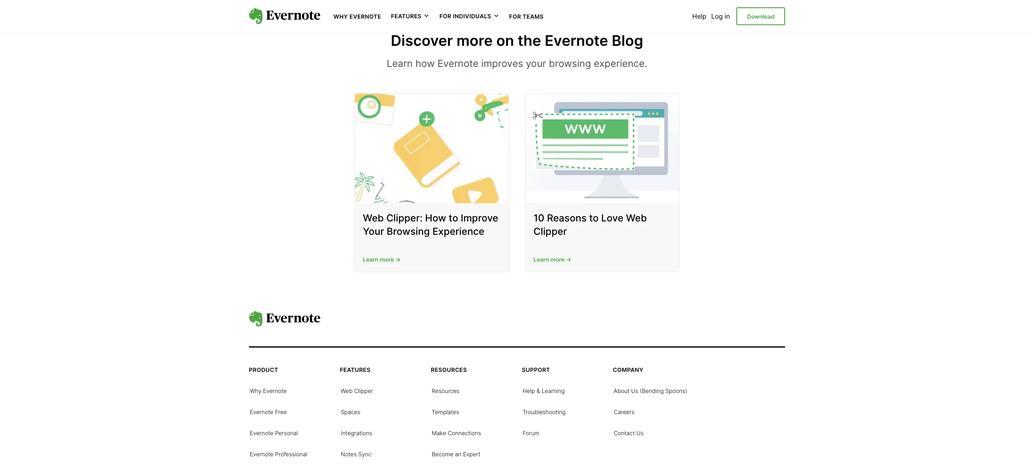 Task type: locate. For each thing, give the bounding box(es) containing it.
0 horizontal spatial why evernote
[[250, 388, 287, 395]]

resources
[[431, 367, 467, 374], [432, 388, 460, 395]]

teams
[[523, 13, 544, 20]]

evernote
[[350, 13, 381, 20], [545, 32, 608, 50], [438, 58, 479, 70], [263, 388, 287, 395], [250, 409, 274, 416], [250, 430, 274, 437], [250, 451, 274, 458]]

evernote free link
[[250, 408, 287, 417]]

0 horizontal spatial why evernote link
[[250, 387, 287, 395]]

clipper down 10
[[534, 226, 567, 238]]

clipper:
[[387, 212, 423, 224]]

help left log on the right
[[692, 12, 707, 20]]

why for for teams
[[334, 13, 348, 20]]

0 vertical spatial features
[[391, 13, 422, 20]]

to up experience
[[449, 212, 458, 224]]

support
[[522, 367, 550, 374]]

1 vertical spatial why
[[250, 388, 261, 395]]

1 horizontal spatial clipper
[[534, 226, 567, 238]]

careers
[[614, 409, 635, 416]]

integrations link
[[341, 430, 372, 438]]

about us (bending spoons) link
[[614, 387, 687, 395]]

learn
[[387, 58, 413, 70], [363, 256, 379, 263], [534, 256, 549, 263]]

features up discover
[[391, 13, 422, 20]]

0 horizontal spatial why
[[250, 388, 261, 395]]

product
[[249, 367, 278, 374]]

clipper inside 10 reasons to love web clipper
[[534, 226, 567, 238]]

notes sync link
[[341, 451, 371, 459]]

2 evernote logo image from the top
[[249, 311, 321, 328]]

why evernote link
[[334, 12, 381, 20], [250, 387, 287, 395]]

2 learn more → from the left
[[534, 256, 572, 263]]

2 → from the left
[[566, 256, 572, 263]]

resources up templates link
[[432, 388, 460, 395]]

10 reasons to love web clipper
[[534, 212, 647, 238]]

0 vertical spatial evernote logo image
[[249, 8, 321, 24]]

us right about at the bottom right of page
[[631, 388, 638, 395]]

web
[[363, 212, 384, 224], [626, 212, 647, 224], [341, 388, 353, 395]]

learning
[[542, 388, 565, 395]]

help for help & learning
[[523, 388, 535, 395]]

web inside web clipper: how to improve your browsing experience
[[363, 212, 384, 224]]

templates
[[432, 409, 459, 416]]

1 vertical spatial help
[[523, 388, 535, 395]]

2 to from the left
[[590, 212, 599, 224]]

0 horizontal spatial features
[[340, 367, 371, 374]]

more
[[457, 32, 493, 50], [380, 256, 394, 263], [551, 256, 565, 263]]

1 vertical spatial clipper
[[354, 388, 373, 395]]

resources up resources 'link'
[[431, 367, 467, 374]]

for left teams
[[509, 13, 521, 20]]

templates link
[[432, 408, 459, 417]]

1 learn more → from the left
[[363, 256, 401, 263]]

careers link
[[614, 408, 635, 417]]

web up 'spaces' link
[[341, 388, 353, 395]]

learn for web clipper: how to improve your browsing experience
[[363, 256, 379, 263]]

expert
[[463, 451, 481, 458]]

blog article image
[[355, 94, 509, 203]]

love
[[602, 212, 624, 224]]

learn for discover more on the evernote blog
[[387, 58, 413, 70]]

for inside button
[[440, 13, 451, 20]]

help for help
[[692, 12, 707, 20]]

1 horizontal spatial learn
[[387, 58, 413, 70]]

&
[[537, 388, 540, 395]]

web clipper link
[[341, 387, 373, 395]]

about
[[614, 388, 630, 395]]

on
[[496, 32, 514, 50]]

web right love on the right top
[[626, 212, 647, 224]]

for
[[440, 13, 451, 20], [509, 13, 521, 20]]

spoons)
[[665, 388, 687, 395]]

learn more → for your
[[363, 256, 401, 263]]

troubleshooting
[[523, 409, 566, 416]]

forum
[[523, 430, 539, 437]]

notes sync
[[341, 451, 371, 458]]

your
[[526, 58, 546, 70]]

0 horizontal spatial clipper
[[354, 388, 373, 395]]

0 horizontal spatial learn
[[363, 256, 379, 263]]

us right contact
[[637, 430, 644, 437]]

us
[[631, 388, 638, 395], [637, 430, 644, 437]]

help link
[[692, 12, 707, 20]]

1 vertical spatial us
[[637, 430, 644, 437]]

evernote professional link
[[250, 451, 307, 459]]

1 vertical spatial why evernote link
[[250, 387, 287, 395]]

personal
[[275, 430, 298, 437]]

1 to from the left
[[449, 212, 458, 224]]

log in link
[[711, 12, 730, 20]]

learn how evernote improves your browsing experience.
[[387, 58, 647, 70]]

1 horizontal spatial →
[[566, 256, 572, 263]]

web up your
[[363, 212, 384, 224]]

sync
[[358, 451, 371, 458]]

1 horizontal spatial learn more →
[[534, 256, 572, 263]]

1 vertical spatial why evernote
[[250, 388, 287, 395]]

1 horizontal spatial for
[[509, 13, 521, 20]]

free
[[275, 409, 287, 416]]

1 vertical spatial features
[[340, 367, 371, 374]]

0 horizontal spatial learn more →
[[363, 256, 401, 263]]

download
[[747, 13, 775, 20]]

web clipper
[[341, 388, 373, 395]]

why evernote
[[334, 13, 381, 20], [250, 388, 287, 395]]

0 horizontal spatial help
[[523, 388, 535, 395]]

to left love on the right top
[[590, 212, 599, 224]]

1 horizontal spatial to
[[590, 212, 599, 224]]

help & learning link
[[523, 387, 565, 395]]

0 vertical spatial why evernote
[[334, 13, 381, 20]]

1 horizontal spatial why evernote link
[[334, 12, 381, 20]]

1 horizontal spatial features
[[391, 13, 422, 20]]

0 vertical spatial help
[[692, 12, 707, 20]]

contact us
[[614, 430, 644, 437]]

help left & at right bottom
[[523, 388, 535, 395]]

evernote logo image
[[249, 8, 321, 24], [249, 311, 321, 328]]

1 horizontal spatial why
[[334, 13, 348, 20]]

0 vertical spatial clipper
[[534, 226, 567, 238]]

for left individuals
[[440, 13, 451, 20]]

0 horizontal spatial web
[[341, 388, 353, 395]]

features button
[[391, 12, 430, 20]]

0 horizontal spatial more
[[380, 256, 394, 263]]

0 vertical spatial us
[[631, 388, 638, 395]]

help
[[692, 12, 707, 20], [523, 388, 535, 395]]

why
[[334, 13, 348, 20], [250, 388, 261, 395]]

1 horizontal spatial why evernote
[[334, 13, 381, 20]]

how
[[416, 58, 435, 70]]

1 horizontal spatial more
[[457, 32, 493, 50]]

0 horizontal spatial to
[[449, 212, 458, 224]]

web for web clipper
[[341, 388, 353, 395]]

features inside button
[[391, 13, 422, 20]]

help inside help & learning link
[[523, 388, 535, 395]]

1 horizontal spatial web
[[363, 212, 384, 224]]

improve
[[461, 212, 499, 224]]

for for for teams
[[509, 13, 521, 20]]

notes
[[341, 451, 357, 458]]

for individuals button
[[440, 12, 500, 20]]

2 horizontal spatial learn
[[534, 256, 549, 263]]

browsing
[[387, 226, 430, 238]]

0 vertical spatial why evernote link
[[334, 12, 381, 20]]

evernote free
[[250, 409, 287, 416]]

1 vertical spatial evernote logo image
[[249, 311, 321, 328]]

to
[[449, 212, 458, 224], [590, 212, 599, 224]]

for teams
[[509, 13, 544, 20]]

0 horizontal spatial →
[[396, 256, 401, 263]]

2 horizontal spatial more
[[551, 256, 565, 263]]

for for for individuals
[[440, 13, 451, 20]]

become an expert link
[[432, 451, 481, 459]]

clipper
[[534, 226, 567, 238], [354, 388, 373, 395]]

web clipper: how to improve your browsing experience
[[363, 212, 499, 238]]

make connections
[[432, 430, 481, 437]]

2 horizontal spatial web
[[626, 212, 647, 224]]

us for about
[[631, 388, 638, 395]]

clipper up 'spaces' link
[[354, 388, 373, 395]]

forum link
[[523, 430, 539, 438]]

0 horizontal spatial for
[[440, 13, 451, 20]]

1 → from the left
[[396, 256, 401, 263]]

1 horizontal spatial help
[[692, 12, 707, 20]]

0 vertical spatial why
[[334, 13, 348, 20]]

features up web clipper link
[[340, 367, 371, 374]]

1 evernote logo image from the top
[[249, 8, 321, 24]]

blog
[[612, 32, 643, 50]]

learn more →
[[363, 256, 401, 263], [534, 256, 572, 263]]

become an expert
[[432, 451, 481, 458]]

features
[[391, 13, 422, 20], [340, 367, 371, 374]]



Task type: describe. For each thing, give the bounding box(es) containing it.
about us (bending spoons)
[[614, 388, 687, 395]]

your
[[363, 226, 384, 238]]

company
[[613, 367, 644, 374]]

why for evernote professional
[[250, 388, 261, 395]]

why evernote for for
[[334, 13, 381, 20]]

→ for your
[[396, 256, 401, 263]]

experience
[[433, 226, 485, 238]]

integrations
[[341, 430, 372, 437]]

in
[[725, 12, 730, 20]]

more for web clipper: how to improve your browsing experience
[[380, 256, 394, 263]]

troubleshooting link
[[523, 408, 566, 417]]

evernote professional
[[250, 451, 307, 458]]

evernote personal
[[250, 430, 298, 437]]

make connections link
[[432, 430, 481, 438]]

more for 10 reasons to love web clipper
[[551, 256, 565, 263]]

us for contact
[[637, 430, 644, 437]]

reasons
[[547, 212, 587, 224]]

contact
[[614, 430, 635, 437]]

download link
[[737, 7, 785, 25]]

resources link
[[432, 387, 460, 395]]

learn more → for clipper
[[534, 256, 572, 263]]

why evernote for evernote
[[250, 388, 287, 395]]

evernote personal link
[[250, 430, 298, 438]]

connections
[[448, 430, 481, 437]]

how
[[425, 212, 446, 224]]

discover
[[391, 32, 453, 50]]

to inside 10 reasons to love web clipper
[[590, 212, 599, 224]]

for teams link
[[509, 12, 544, 20]]

improves
[[481, 58, 523, 70]]

spaces
[[341, 409, 360, 416]]

discover more on the evernote blog
[[391, 32, 643, 50]]

browsing
[[549, 58, 591, 70]]

blog image image
[[526, 94, 679, 203]]

to inside web clipper: how to improve your browsing experience
[[449, 212, 458, 224]]

an
[[455, 451, 462, 458]]

web for web clipper: how to improve your browsing experience
[[363, 212, 384, 224]]

(bending
[[640, 388, 664, 395]]

why evernote link for evernote
[[250, 387, 287, 395]]

experience.
[[594, 58, 647, 70]]

spaces link
[[341, 408, 360, 417]]

make
[[432, 430, 446, 437]]

log in
[[711, 12, 730, 20]]

the
[[518, 32, 541, 50]]

become
[[432, 451, 454, 458]]

0 vertical spatial resources
[[431, 367, 467, 374]]

individuals
[[453, 13, 491, 20]]

10
[[534, 212, 545, 224]]

professional
[[275, 451, 307, 458]]

contact us link
[[614, 430, 644, 438]]

help & learning
[[523, 388, 565, 395]]

log
[[711, 12, 723, 20]]

web inside 10 reasons to love web clipper
[[626, 212, 647, 224]]

for individuals
[[440, 13, 491, 20]]

learn for 10 reasons to love web clipper
[[534, 256, 549, 263]]

→ for clipper
[[566, 256, 572, 263]]

why evernote link for for
[[334, 12, 381, 20]]

1 vertical spatial resources
[[432, 388, 460, 395]]

evernote inside "link"
[[250, 409, 274, 416]]



Task type: vqa. For each thing, say whether or not it's contained in the screenshot.
Evernote
yes



